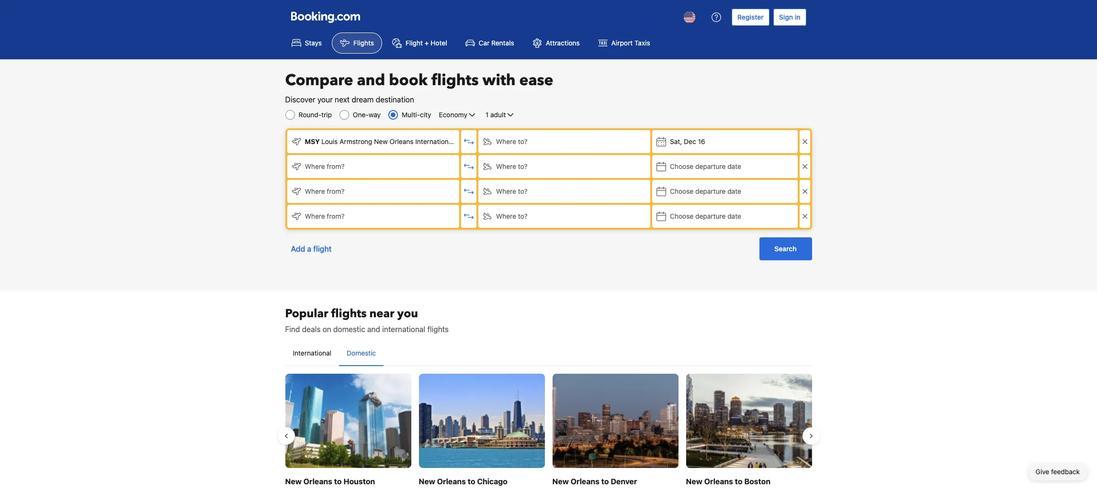 Task type: vqa. For each thing, say whether or not it's contained in the screenshot.
second Choose departure date popup button from the bottom of the page Where to? dropdown button's Where from? popup button
yes



Task type: locate. For each thing, give the bounding box(es) containing it.
orleans for new orleans to chicago
[[437, 478, 466, 486]]

to? inside dropdown button
[[518, 187, 528, 195]]

1 to? from the top
[[518, 137, 528, 146]]

3 to? from the top
[[518, 187, 528, 195]]

2 vertical spatial choose
[[670, 212, 694, 220]]

airport inside airport taxis link
[[612, 39, 633, 47]]

choose departure date for choose departure date dropdown button
[[670, 187, 742, 195]]

1 vertical spatial choose
[[670, 187, 694, 195]]

where to? button
[[478, 180, 651, 203]]

to left denver at the bottom right of the page
[[602, 478, 609, 486]]

register
[[738, 13, 764, 21]]

flights link
[[332, 33, 382, 54]]

round-
[[299, 111, 321, 119]]

0 horizontal spatial airport
[[456, 137, 477, 146]]

3 choose departure date from the top
[[670, 212, 742, 220]]

0 vertical spatial flights
[[432, 70, 479, 91]]

msy
[[305, 137, 320, 146]]

new orleans to houston
[[285, 478, 375, 486]]

0 vertical spatial choose
[[670, 162, 694, 171]]

where from? button up where from? popup button
[[287, 180, 459, 203]]

orleans left denver at the bottom right of the page
[[571, 478, 600, 486]]

to left chicago
[[468, 478, 475, 486]]

departure inside dropdown button
[[696, 187, 726, 195]]

and up dream
[[357, 70, 385, 91]]

tab list
[[285, 341, 812, 367]]

2 vertical spatial from?
[[327, 212, 345, 220]]

1 vertical spatial from?
[[327, 187, 345, 195]]

one-
[[353, 111, 369, 119]]

0 vertical spatial choose departure date
[[670, 162, 742, 171]]

where from?
[[305, 162, 345, 171], [305, 187, 345, 195], [305, 212, 345, 220]]

2 departure from the top
[[696, 187, 726, 195]]

on
[[323, 325, 331, 334]]

region containing new orleans to houston
[[278, 370, 820, 491]]

search
[[775, 245, 797, 253]]

2 vertical spatial where to? button
[[478, 205, 651, 228]]

2 vertical spatial choose departure date
[[670, 212, 742, 220]]

to?
[[518, 137, 528, 146], [518, 162, 528, 171], [518, 187, 528, 195], [518, 212, 528, 220]]

3 departure from the top
[[696, 212, 726, 220]]

and down near
[[367, 325, 380, 334]]

orleans left houston
[[304, 478, 332, 486]]

where to?
[[496, 137, 528, 146], [496, 162, 528, 171], [496, 187, 528, 195], [496, 212, 528, 220]]

stays
[[305, 39, 322, 47]]

1 where from? button from the top
[[287, 155, 459, 178]]

2 choose departure date button from the top
[[652, 205, 798, 228]]

book
[[389, 70, 428, 91]]

3 from? from the top
[[327, 212, 345, 220]]

from? for 1st where from? dropdown button
[[327, 162, 345, 171]]

0 vertical spatial where to? button
[[478, 130, 651, 153]]

1 vertical spatial where from?
[[305, 187, 345, 195]]

date for where from? popup button
[[728, 212, 742, 220]]

to for chicago
[[468, 478, 475, 486]]

3 where to? from the top
[[496, 187, 528, 195]]

to left boston
[[735, 478, 743, 486]]

flights
[[354, 39, 374, 47]]

from? inside popup button
[[327, 212, 345, 220]]

to
[[334, 478, 342, 486], [468, 478, 475, 486], [602, 478, 609, 486], [735, 478, 743, 486]]

hotel
[[431, 39, 447, 47]]

tab list containing international
[[285, 341, 812, 367]]

1 choose departure date button from the top
[[652, 155, 798, 178]]

date inside dropdown button
[[728, 187, 742, 195]]

to inside new orleans to chicago link
[[468, 478, 475, 486]]

international inside button
[[293, 349, 332, 357]]

1 vertical spatial flights
[[331, 306, 367, 322]]

0 vertical spatial and
[[357, 70, 385, 91]]

international down city
[[415, 137, 454, 146]]

flights up 'domestic'
[[331, 306, 367, 322]]

0 vertical spatial where from?
[[305, 162, 345, 171]]

airport left the taxis
[[612, 39, 633, 47]]

where to? inside dropdown button
[[496, 187, 528, 195]]

2 to from the left
[[468, 478, 475, 486]]

to? for where to? dropdown button
[[518, 187, 528, 195]]

international
[[415, 137, 454, 146], [293, 349, 332, 357]]

new orleans to boston image
[[686, 374, 812, 469]]

2 vertical spatial departure
[[696, 212, 726, 220]]

to inside new orleans to houston link
[[334, 478, 342, 486]]

1 where to? from the top
[[496, 137, 528, 146]]

1 departure from the top
[[696, 162, 726, 171]]

new orleans to boston link
[[686, 374, 812, 491]]

from? up flight
[[327, 212, 345, 220]]

dream
[[352, 95, 374, 104]]

new for new orleans to houston
[[285, 478, 302, 486]]

choose
[[670, 162, 694, 171], [670, 187, 694, 195], [670, 212, 694, 220]]

orleans for new orleans to denver
[[571, 478, 600, 486]]

sign in
[[779, 13, 801, 21]]

1 where from? from the top
[[305, 162, 345, 171]]

stays link
[[283, 33, 330, 54]]

3 date from the top
[[728, 212, 742, 220]]

0 vertical spatial date
[[728, 162, 742, 171]]

new for new orleans to chicago
[[419, 478, 435, 486]]

where from? for 1st where from? dropdown button
[[305, 162, 345, 171]]

economy
[[439, 111, 468, 119]]

3 where from? from the top
[[305, 212, 345, 220]]

your
[[318, 95, 333, 104]]

1 vertical spatial departure
[[696, 187, 726, 195]]

new
[[374, 137, 388, 146], [285, 478, 302, 486], [419, 478, 435, 486], [553, 478, 569, 486], [686, 478, 703, 486]]

airport
[[612, 39, 633, 47], [456, 137, 477, 146]]

a
[[307, 245, 311, 253]]

where from? button down the armstrong
[[287, 155, 459, 178]]

1 vertical spatial date
[[728, 187, 742, 195]]

0 vertical spatial airport
[[612, 39, 633, 47]]

flights up economy
[[432, 70, 479, 91]]

flights
[[432, 70, 479, 91], [331, 306, 367, 322], [427, 325, 449, 334]]

2 vertical spatial where from?
[[305, 212, 345, 220]]

2 where to? button from the top
[[478, 155, 651, 178]]

orleans left chicago
[[437, 478, 466, 486]]

1 vertical spatial where to? button
[[478, 155, 651, 178]]

from? down "louis"
[[327, 162, 345, 171]]

international
[[382, 325, 425, 334]]

register link
[[732, 9, 770, 26]]

1 horizontal spatial international
[[415, 137, 454, 146]]

new orleans to houston link
[[285, 374, 411, 491]]

region
[[278, 370, 820, 491]]

departure
[[696, 162, 726, 171], [696, 187, 726, 195], [696, 212, 726, 220]]

to for houston
[[334, 478, 342, 486]]

destination
[[376, 95, 414, 104]]

attractions link
[[524, 33, 588, 54]]

0 vertical spatial choose departure date button
[[652, 155, 798, 178]]

+
[[425, 39, 429, 47]]

3 to from the left
[[602, 478, 609, 486]]

1 vertical spatial and
[[367, 325, 380, 334]]

1 choose departure date from the top
[[670, 162, 742, 171]]

where from? button
[[287, 155, 459, 178], [287, 180, 459, 203]]

choose inside dropdown button
[[670, 187, 694, 195]]

flights right international
[[427, 325, 449, 334]]

ease
[[520, 70, 554, 91]]

sign in link
[[774, 9, 806, 26]]

0 vertical spatial from?
[[327, 162, 345, 171]]

to? for where to? popup button for sat, dec 16 popup button on the top right of page
[[518, 137, 528, 146]]

1 vertical spatial where from? button
[[287, 180, 459, 203]]

departure for choose departure date popup button corresponding to 1st where from? dropdown button
[[696, 162, 726, 171]]

3 where to? button from the top
[[478, 205, 651, 228]]

sat,
[[670, 137, 682, 146]]

new orleans to houston image
[[285, 374, 411, 469]]

4 to? from the top
[[518, 212, 528, 220]]

2 choose from the top
[[670, 187, 694, 195]]

choose departure date inside dropdown button
[[670, 187, 742, 195]]

1 adult button
[[485, 109, 517, 121]]

where from? inside popup button
[[305, 212, 345, 220]]

to left houston
[[334, 478, 342, 486]]

2 where from? from the top
[[305, 187, 345, 195]]

where to? for where to? popup button related to choose departure date popup button corresponding to 1st where from? dropdown button
[[496, 162, 528, 171]]

from?
[[327, 162, 345, 171], [327, 187, 345, 195], [327, 212, 345, 220]]

0 vertical spatial where from? button
[[287, 155, 459, 178]]

4 where to? from the top
[[496, 212, 528, 220]]

2 vertical spatial flights
[[427, 325, 449, 334]]

4 to from the left
[[735, 478, 743, 486]]

and
[[357, 70, 385, 91], [367, 325, 380, 334]]

2 choose departure date from the top
[[670, 187, 742, 195]]

1 date from the top
[[728, 162, 742, 171]]

multi-
[[402, 111, 420, 119]]

international down deals
[[293, 349, 332, 357]]

1 horizontal spatial airport
[[612, 39, 633, 47]]

choose departure date for choose departure date popup button for where from? popup button
[[670, 212, 742, 220]]

1 to from the left
[[334, 478, 342, 486]]

rentals
[[492, 39, 514, 47]]

airport down economy
[[456, 137, 477, 146]]

choose departure date button
[[652, 155, 798, 178], [652, 205, 798, 228]]

near
[[370, 306, 395, 322]]

0 vertical spatial departure
[[696, 162, 726, 171]]

where to? for choose departure date popup button for where from? popup button's where to? popup button
[[496, 212, 528, 220]]

louis
[[322, 137, 338, 146]]

choose departure date button down sat, dec 16 popup button on the top right of page
[[652, 155, 798, 178]]

flight + hotel
[[406, 39, 447, 47]]

2 vertical spatial date
[[728, 212, 742, 220]]

orleans left boston
[[705, 478, 733, 486]]

1 vertical spatial choose departure date button
[[652, 205, 798, 228]]

1 vertical spatial international
[[293, 349, 332, 357]]

2 to? from the top
[[518, 162, 528, 171]]

0 horizontal spatial international
[[293, 349, 332, 357]]

date
[[728, 162, 742, 171], [728, 187, 742, 195], [728, 212, 742, 220]]

departure for choose departure date dropdown button
[[696, 187, 726, 195]]

you
[[397, 306, 418, 322]]

from? for 2nd where from? dropdown button
[[327, 187, 345, 195]]

2 where from? button from the top
[[287, 180, 459, 203]]

2 from? from the top
[[327, 187, 345, 195]]

1
[[486, 111, 489, 119]]

date for 2nd where from? dropdown button
[[728, 187, 742, 195]]

from? up where from? popup button
[[327, 187, 345, 195]]

2 date from the top
[[728, 187, 742, 195]]

to inside new orleans to denver link
[[602, 478, 609, 486]]

where to? button
[[478, 130, 651, 153], [478, 155, 651, 178], [478, 205, 651, 228]]

0 vertical spatial international
[[415, 137, 454, 146]]

new for new orleans to denver
[[553, 478, 569, 486]]

3 choose from the top
[[670, 212, 694, 220]]

give
[[1036, 468, 1050, 476]]

adult
[[491, 111, 506, 119]]

car rentals
[[479, 39, 514, 47]]

1 vertical spatial choose departure date
[[670, 187, 742, 195]]

1 choose from the top
[[670, 162, 694, 171]]

orleans
[[390, 137, 414, 146], [304, 478, 332, 486], [437, 478, 466, 486], [571, 478, 600, 486], [705, 478, 733, 486]]

1 from? from the top
[[327, 162, 345, 171]]

2 where to? from the top
[[496, 162, 528, 171]]

1 where to? button from the top
[[478, 130, 651, 153]]

dec
[[684, 137, 696, 146]]

to inside new orleans to boston link
[[735, 478, 743, 486]]

where from? for 2nd where from? dropdown button
[[305, 187, 345, 195]]

choose departure date for choose departure date popup button corresponding to 1st where from? dropdown button
[[670, 162, 742, 171]]

booking.com logo image
[[291, 11, 360, 23], [291, 11, 360, 23]]

choose departure date button down choose departure date dropdown button
[[652, 205, 798, 228]]

houston
[[344, 478, 375, 486]]



Task type: describe. For each thing, give the bounding box(es) containing it.
add
[[291, 245, 305, 253]]

domestic button
[[339, 341, 384, 366]]

domestic
[[333, 325, 365, 334]]

popular
[[285, 306, 328, 322]]

choose departure date button for 1st where from? dropdown button
[[652, 155, 798, 178]]

date for 1st where from? dropdown button
[[728, 162, 742, 171]]

where inside popup button
[[305, 212, 325, 220]]

and inside popular flights near you find deals on domestic and international flights
[[367, 325, 380, 334]]

orleans for new orleans to boston
[[705, 478, 733, 486]]

to for boston
[[735, 478, 743, 486]]

sat, dec 16
[[670, 137, 705, 146]]

sign
[[779, 13, 793, 21]]

new orleans to chicago image
[[419, 374, 545, 469]]

new orleans to chicago link
[[419, 374, 545, 491]]

compare and book flights with ease discover your next dream destination
[[285, 70, 554, 104]]

attractions
[[546, 39, 580, 47]]

where to? for where to? dropdown button
[[496, 187, 528, 195]]

where to? button for choose departure date popup button corresponding to 1st where from? dropdown button
[[478, 155, 651, 178]]

orleans down multi-
[[390, 137, 414, 146]]

flight
[[313, 245, 332, 253]]

new orleans to boston
[[686, 478, 771, 486]]

armstrong
[[340, 137, 372, 146]]

choose departure date button for where from? popup button
[[652, 205, 798, 228]]

city
[[420, 111, 431, 119]]

deals
[[302, 325, 321, 334]]

taxis
[[635, 39, 650, 47]]

choose departure date button
[[652, 180, 798, 203]]

car
[[479, 39, 490, 47]]

airport taxis
[[612, 39, 650, 47]]

give feedback
[[1036, 468, 1080, 476]]

trip
[[321, 111, 332, 119]]

round-trip
[[299, 111, 332, 119]]

to? for choose departure date popup button for where from? popup button's where to? popup button
[[518, 212, 528, 220]]

in
[[795, 13, 801, 21]]

to for denver
[[602, 478, 609, 486]]

new for new orleans to boston
[[686, 478, 703, 486]]

to? for where to? popup button related to choose departure date popup button corresponding to 1st where from? dropdown button
[[518, 162, 528, 171]]

from? for where from? popup button
[[327, 212, 345, 220]]

departure for choose departure date popup button for where from? popup button
[[696, 212, 726, 220]]

flights inside compare and book flights with ease discover your next dream destination
[[432, 70, 479, 91]]

sat, dec 16 button
[[652, 130, 798, 153]]

flight + hotel link
[[384, 33, 455, 54]]

new orleans to chicago
[[419, 478, 508, 486]]

domestic
[[347, 349, 376, 357]]

international button
[[285, 341, 339, 366]]

and inside compare and book flights with ease discover your next dream destination
[[357, 70, 385, 91]]

feedback
[[1052, 468, 1080, 476]]

new orleans to denver image
[[553, 374, 679, 469]]

find
[[285, 325, 300, 334]]

search button
[[760, 238, 812, 261]]

boston
[[745, 478, 771, 486]]

next
[[335, 95, 350, 104]]

airport taxis link
[[590, 33, 659, 54]]

where from? for where from? popup button
[[305, 212, 345, 220]]

chicago
[[477, 478, 508, 486]]

car rentals link
[[457, 33, 523, 54]]

add a flight
[[291, 245, 332, 253]]

way
[[369, 111, 381, 119]]

1 adult
[[486, 111, 506, 119]]

add a flight button
[[285, 238, 338, 261]]

16
[[698, 137, 705, 146]]

orleans for new orleans to houston
[[304, 478, 332, 486]]

where to? button for choose departure date popup button for where from? popup button
[[478, 205, 651, 228]]

one-way
[[353, 111, 381, 119]]

compare
[[285, 70, 353, 91]]

denver
[[611, 478, 637, 486]]

where to? button for sat, dec 16 popup button on the top right of page
[[478, 130, 651, 153]]

popular flights near you find deals on domestic and international flights
[[285, 306, 449, 334]]

flight
[[406, 39, 423, 47]]

1 vertical spatial airport
[[456, 137, 477, 146]]

discover
[[285, 95, 316, 104]]

new orleans to denver
[[553, 478, 637, 486]]

give feedback button
[[1028, 464, 1088, 481]]

with
[[483, 70, 516, 91]]

new orleans to denver link
[[553, 374, 679, 491]]

msy louis armstrong new orleans international airport
[[305, 137, 477, 146]]

multi-city
[[402, 111, 431, 119]]

where to? for where to? popup button for sat, dec 16 popup button on the top right of page
[[496, 137, 528, 146]]

where from? button
[[287, 205, 459, 228]]



